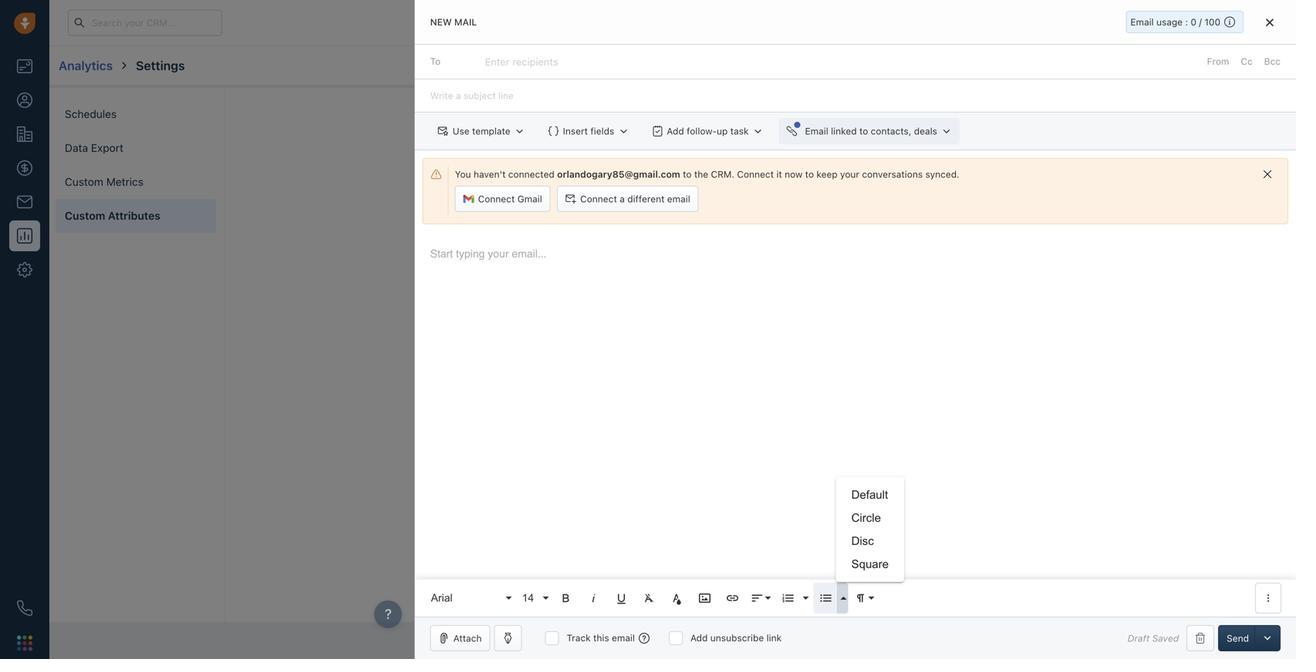 Task type: locate. For each thing, give the bounding box(es) containing it.
insert fields button
[[541, 118, 637, 144]]

email inside button
[[668, 194, 691, 205]]

up
[[717, 126, 728, 137]]

email left linked
[[805, 126, 829, 137]]

email right the this
[[612, 633, 635, 644]]

track this email
[[567, 633, 635, 644]]

to right linked
[[860, 126, 869, 137]]

1 horizontal spatial to
[[806, 169, 814, 180]]

1 horizontal spatial connect
[[581, 194, 617, 205]]

2 horizontal spatial to
[[860, 126, 869, 137]]

add follow-up task button
[[645, 118, 771, 144]]

from
[[1208, 56, 1230, 67]]

draft
[[1128, 634, 1150, 644]]

orlandogary85@gmail.com
[[557, 169, 681, 180]]

it
[[777, 169, 782, 180]]

email right different
[[668, 194, 691, 205]]

email left usage
[[1131, 17, 1154, 27]]

0 horizontal spatial email
[[805, 126, 829, 137]]

conversations
[[862, 169, 923, 180]]

:
[[1186, 17, 1189, 27]]

email
[[1131, 17, 1154, 27], [805, 126, 829, 137]]

email inside 'button'
[[805, 126, 829, 137]]

connect inside 'connect a different email' button
[[581, 194, 617, 205]]

Write a subject line text field
[[415, 80, 1297, 112]]

your
[[841, 169, 860, 180]]

connect down haven't
[[478, 194, 515, 205]]

add unsubscribe link
[[691, 633, 782, 644]]

add follow-up task
[[667, 126, 749, 137]]

0 horizontal spatial connect
[[478, 194, 515, 205]]

circle
[[852, 512, 881, 525]]

insert fields
[[563, 126, 615, 137]]

email for email linked to contacts, deals
[[805, 126, 829, 137]]

attach
[[454, 634, 482, 644]]

close image
[[1267, 18, 1274, 27]]

new
[[430, 17, 452, 27]]

0 vertical spatial add
[[667, 126, 684, 137]]

connect gmail
[[478, 194, 542, 205]]

add left unsubscribe
[[691, 633, 708, 644]]

now
[[785, 169, 803, 180]]

0 vertical spatial email
[[1131, 17, 1154, 27]]

paragraph format image
[[854, 592, 868, 606]]

circle link
[[836, 507, 905, 530]]

a
[[620, 194, 625, 205]]

use
[[453, 126, 470, 137]]

dialog
[[415, 0, 1297, 660]]

to
[[860, 126, 869, 137], [683, 169, 692, 180], [806, 169, 814, 180]]

0 horizontal spatial add
[[667, 126, 684, 137]]

email
[[668, 194, 691, 205], [612, 633, 635, 644]]

1 horizontal spatial email
[[668, 194, 691, 205]]

default link
[[836, 484, 905, 507]]

1 vertical spatial email
[[805, 126, 829, 137]]

connect
[[737, 169, 774, 180], [478, 194, 515, 205], [581, 194, 617, 205]]

connect left it
[[737, 169, 774, 180]]

connect inside connect gmail button
[[478, 194, 515, 205]]

you haven't connected orlandogary85@gmail.com to the crm. connect it now to keep your conversations synced.
[[455, 169, 960, 180]]

phone image
[[17, 601, 32, 617]]

1 horizontal spatial add
[[691, 633, 708, 644]]

gmail
[[518, 194, 542, 205]]

send
[[1227, 634, 1250, 644]]

disc link
[[836, 530, 905, 553]]

connect left a
[[581, 194, 617, 205]]

1 vertical spatial email
[[612, 633, 635, 644]]

add inside button
[[667, 126, 684, 137]]

email linked to contacts, deals button
[[779, 118, 960, 144]]

0
[[1191, 17, 1197, 27]]

0 vertical spatial email
[[668, 194, 691, 205]]

application
[[415, 232, 1297, 617]]

keep
[[817, 169, 838, 180]]

to
[[430, 56, 441, 67]]

1 horizontal spatial email
[[1131, 17, 1154, 27]]

cc
[[1241, 56, 1253, 67]]

add
[[667, 126, 684, 137], [691, 633, 708, 644]]

application containing default
[[415, 232, 1297, 617]]

add left the "follow-"
[[667, 126, 684, 137]]

email for email usage : 0 / 100
[[1131, 17, 1154, 27]]

square link
[[836, 553, 905, 577]]

to right now
[[806, 169, 814, 180]]

1 vertical spatial add
[[691, 633, 708, 644]]

to left the on the right
[[683, 169, 692, 180]]



Task type: describe. For each thing, give the bounding box(es) containing it.
different
[[628, 194, 665, 205]]

Enter recipients text field
[[485, 50, 562, 74]]

14
[[522, 593, 534, 605]]

connect a different email
[[581, 194, 691, 205]]

haven't
[[474, 169, 506, 180]]

freshworks switcher image
[[17, 636, 32, 652]]

connect gmail button
[[455, 186, 551, 212]]

new mail
[[430, 17, 477, 27]]

email linked to contacts, deals
[[805, 126, 938, 137]]

1
[[1195, 12, 1200, 22]]

Search your CRM... text field
[[68, 10, 222, 36]]

arial button
[[426, 584, 514, 614]]

deals
[[914, 126, 938, 137]]

0 horizontal spatial email
[[612, 633, 635, 644]]

connect a different email button
[[557, 186, 699, 212]]

square
[[852, 558, 889, 571]]

0 horizontal spatial to
[[683, 169, 692, 180]]

bcc
[[1265, 56, 1281, 67]]

/
[[1200, 17, 1203, 27]]

dialog containing default
[[415, 0, 1297, 660]]

1 link
[[1179, 10, 1205, 36]]

disc
[[852, 535, 874, 548]]

you
[[455, 169, 471, 180]]

fields
[[591, 126, 615, 137]]

connect for connect a different email
[[581, 194, 617, 205]]

to inside 'button'
[[860, 126, 869, 137]]

linked
[[831, 126, 857, 137]]

mail
[[455, 17, 477, 27]]

the
[[695, 169, 709, 180]]

email usage : 0 / 100
[[1131, 17, 1221, 27]]

add for add follow-up task
[[667, 126, 684, 137]]

more misc image
[[1262, 592, 1276, 606]]

saved
[[1153, 634, 1179, 644]]

arial
[[431, 593, 453, 605]]

connected
[[509, 169, 555, 180]]

crm.
[[711, 169, 735, 180]]

task
[[731, 126, 749, 137]]

default
[[852, 489, 889, 502]]

phone element
[[9, 594, 40, 624]]

link
[[767, 633, 782, 644]]

use template button
[[430, 118, 533, 144]]

connect for connect gmail
[[478, 194, 515, 205]]

usage
[[1157, 17, 1183, 27]]

track
[[567, 633, 591, 644]]

use template
[[453, 126, 511, 137]]

follow-
[[687, 126, 717, 137]]

this
[[594, 633, 609, 644]]

attach button
[[430, 626, 490, 652]]

insert
[[563, 126, 588, 137]]

2 horizontal spatial connect
[[737, 169, 774, 180]]

unsubscribe
[[711, 633, 764, 644]]

send button
[[1219, 626, 1258, 652]]

100
[[1205, 17, 1221, 27]]

contacts,
[[871, 126, 912, 137]]

draft saved
[[1128, 634, 1179, 644]]

template
[[472, 126, 511, 137]]

add for add unsubscribe link
[[691, 633, 708, 644]]

14 button
[[517, 584, 551, 614]]

synced.
[[926, 169, 960, 180]]



Task type: vqa. For each thing, say whether or not it's contained in the screenshot.
"Saved"
yes



